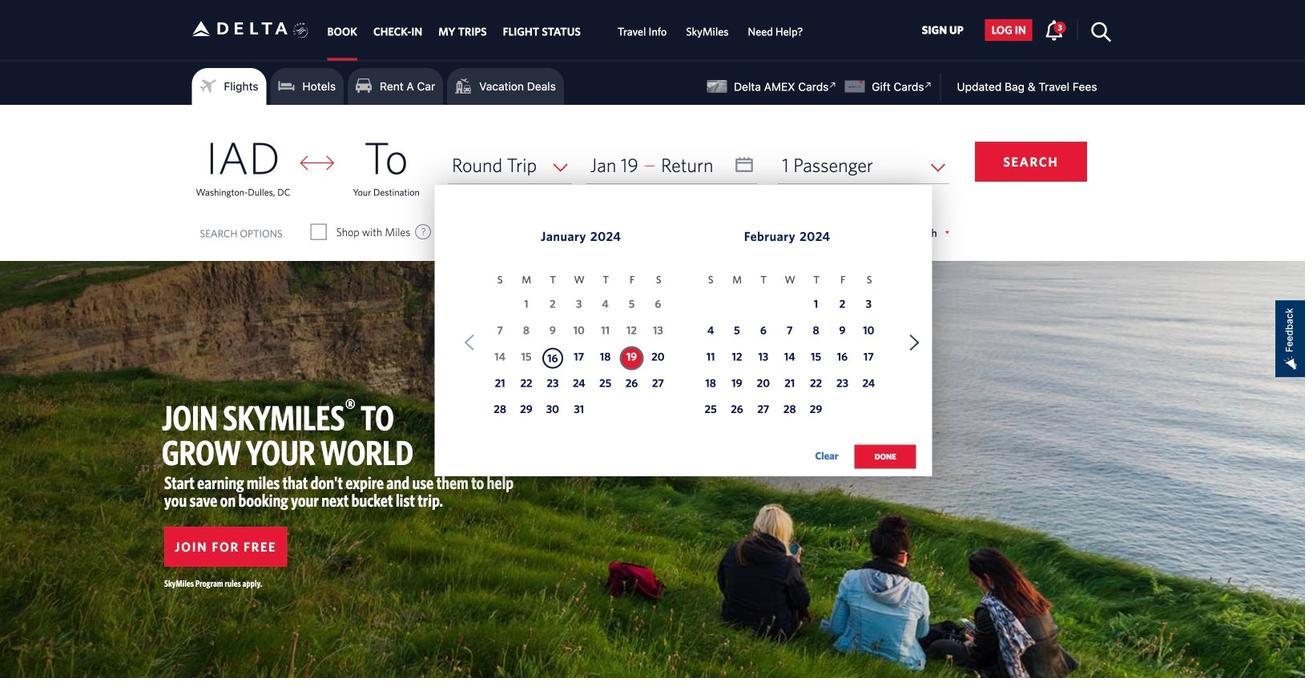 Task type: describe. For each thing, give the bounding box(es) containing it.
skyteam image
[[293, 5, 309, 55]]

delta air lines image
[[192, 4, 288, 54]]

1 this link opens another site in a new window that may not follow the same accessibility policies as delta air lines. image from the left
[[826, 78, 841, 93]]



Task type: locate. For each thing, give the bounding box(es) containing it.
calendar expanded, use arrow keys to select date application
[[435, 185, 932, 486]]

None field
[[448, 147, 572, 184], [778, 147, 949, 184], [448, 147, 572, 184], [778, 147, 949, 184]]

this link opens another site in a new window that may not follow the same accessibility policies as delta air lines. image
[[826, 78, 841, 93], [921, 78, 936, 93]]

tab panel
[[0, 105, 1305, 486]]

tab list
[[319, 0, 813, 60]]

None checkbox
[[598, 224, 612, 240]]

2 this link opens another site in a new window that may not follow the same accessibility policies as delta air lines. image from the left
[[921, 78, 936, 93]]

1 horizontal spatial this link opens another site in a new window that may not follow the same accessibility policies as delta air lines. image
[[921, 78, 936, 93]]

None checkbox
[[311, 224, 326, 240]]

None text field
[[586, 147, 757, 184]]

0 horizontal spatial this link opens another site in a new window that may not follow the same accessibility policies as delta air lines. image
[[826, 78, 841, 93]]



